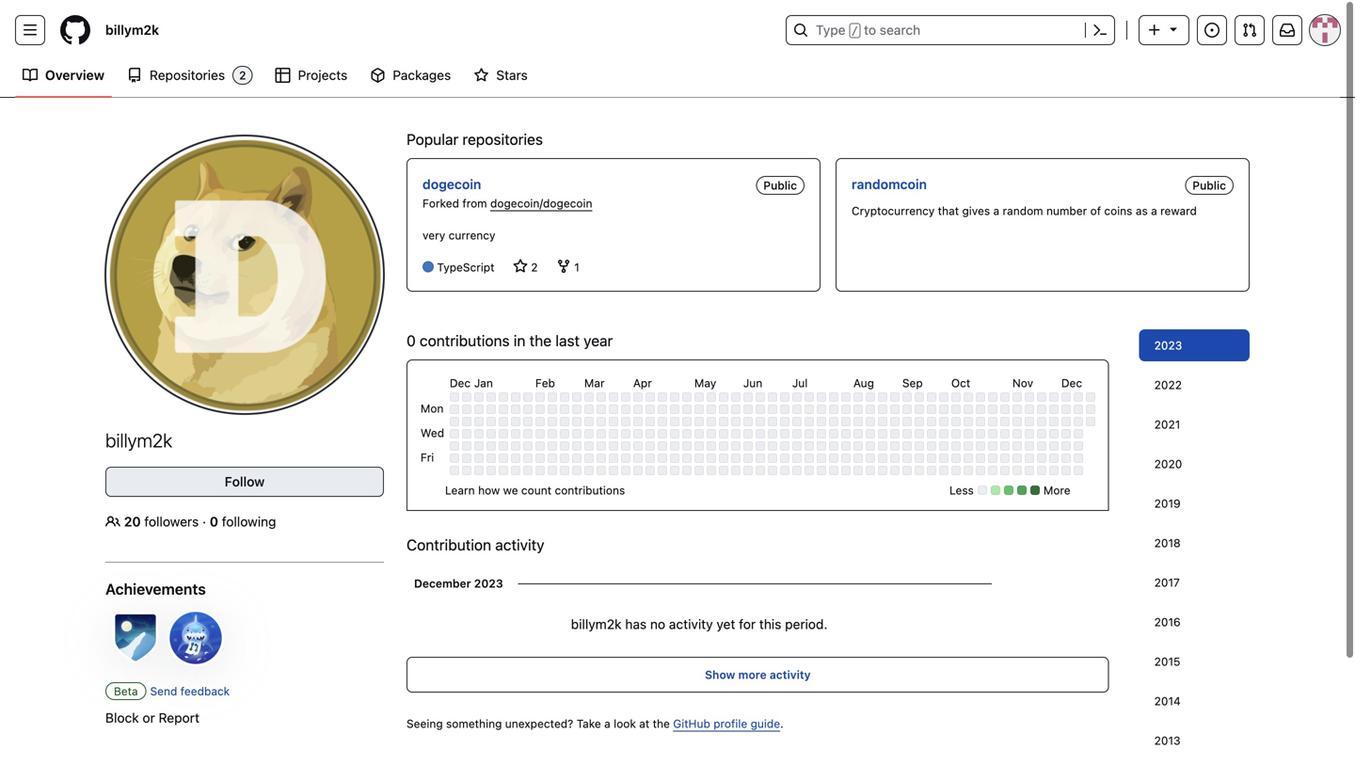 Task type: locate. For each thing, give the bounding box(es) containing it.
may
[[694, 376, 716, 389]]

nov
[[1013, 376, 1033, 389]]

1 vertical spatial billym2k
[[105, 429, 172, 451]]

.
[[780, 717, 784, 730]]

report
[[159, 710, 200, 726]]

1 horizontal spatial 0
[[407, 332, 416, 349]]

grid
[[418, 372, 1098, 478]]

type
[[816, 22, 846, 38]]

1 public from the left
[[764, 179, 797, 192]]

feature release label: beta element
[[105, 682, 146, 700]]

0 vertical spatial 2
[[239, 69, 246, 82]]

issue opened image
[[1205, 23, 1220, 38]]

the right in
[[530, 332, 552, 349]]

billym2k up repo icon
[[105, 22, 159, 38]]

send feedback link
[[150, 685, 230, 698]]

2020
[[1154, 457, 1182, 470]]

a left look at the left bottom
[[604, 717, 611, 730]]

2
[[239, 69, 246, 82], [528, 261, 538, 274]]

typescript
[[437, 261, 495, 274]]

2021
[[1154, 418, 1180, 431]]

mon
[[421, 402, 444, 415]]

1 horizontal spatial 2
[[528, 261, 538, 274]]

reward
[[1161, 204, 1197, 217]]

contribution
[[407, 536, 491, 554]]

1 horizontal spatial the
[[653, 717, 670, 730]]

2 horizontal spatial a
[[1151, 204, 1157, 217]]

0 vertical spatial activity
[[495, 536, 545, 554]]

packages
[[393, 67, 451, 83]]

popular repositories
[[407, 130, 543, 148]]

0 horizontal spatial dec
[[450, 376, 471, 389]]

achievement: arctic code vault contributor image
[[105, 608, 166, 668]]

oct
[[951, 376, 971, 389]]

activity down we
[[495, 536, 545, 554]]

1
[[571, 261, 580, 274]]

apr
[[633, 376, 652, 389]]

cell
[[450, 392, 459, 402], [462, 392, 471, 402], [474, 392, 484, 402], [486, 392, 496, 402], [499, 392, 508, 402], [511, 392, 520, 402], [523, 392, 533, 402], [535, 392, 545, 402], [548, 392, 557, 402], [560, 392, 569, 402], [572, 392, 581, 402], [584, 392, 594, 402], [597, 392, 606, 402], [609, 392, 618, 402], [621, 392, 630, 402], [633, 392, 643, 402], [645, 392, 655, 402], [658, 392, 667, 402], [670, 392, 679, 402], [682, 392, 692, 402], [694, 392, 704, 402], [707, 392, 716, 402], [719, 392, 728, 402], [731, 392, 741, 402], [743, 392, 753, 402], [756, 392, 765, 402], [768, 392, 777, 402], [780, 392, 789, 402], [792, 392, 802, 402], [805, 392, 814, 402], [817, 392, 826, 402], [829, 392, 838, 402], [841, 392, 851, 402], [853, 392, 863, 402], [866, 392, 875, 402], [878, 392, 887, 402], [890, 392, 900, 402], [902, 392, 912, 402], [915, 392, 924, 402], [927, 392, 936, 402], [939, 392, 949, 402], [951, 392, 961, 402], [964, 392, 973, 402], [976, 392, 985, 402], [988, 392, 997, 402], [1000, 392, 1010, 402], [1013, 392, 1022, 402], [1025, 392, 1034, 402], [1037, 392, 1046, 402], [1049, 392, 1059, 402], [1061, 392, 1071, 402], [1074, 392, 1083, 402], [1086, 392, 1095, 402], [450, 405, 459, 414], [462, 405, 471, 414], [474, 405, 484, 414], [486, 405, 496, 414], [499, 405, 508, 414], [511, 405, 520, 414], [523, 405, 533, 414], [535, 405, 545, 414], [548, 405, 557, 414], [560, 405, 569, 414], [572, 405, 581, 414], [584, 405, 594, 414], [597, 405, 606, 414], [609, 405, 618, 414], [621, 405, 630, 414], [633, 405, 643, 414], [645, 405, 655, 414], [658, 405, 667, 414], [670, 405, 679, 414], [682, 405, 692, 414], [694, 405, 704, 414], [707, 405, 716, 414], [719, 405, 728, 414], [731, 405, 741, 414], [743, 405, 753, 414], [756, 405, 765, 414], [768, 405, 777, 414], [780, 405, 789, 414], [792, 405, 802, 414], [805, 405, 814, 414], [817, 405, 826, 414], [829, 405, 838, 414], [841, 405, 851, 414], [853, 405, 863, 414], [866, 405, 875, 414], [878, 405, 887, 414], [890, 405, 900, 414], [902, 405, 912, 414], [915, 405, 924, 414], [927, 405, 936, 414], [939, 405, 949, 414], [951, 405, 961, 414], [964, 405, 973, 414], [976, 405, 985, 414], [988, 405, 997, 414], [1000, 405, 1010, 414], [1013, 405, 1022, 414], [1025, 405, 1034, 414], [1037, 405, 1046, 414], [1049, 405, 1059, 414], [1061, 405, 1071, 414], [1074, 405, 1083, 414], [1086, 405, 1095, 414], [450, 417, 459, 426], [462, 417, 471, 426], [474, 417, 484, 426], [486, 417, 496, 426], [499, 417, 508, 426], [511, 417, 520, 426], [523, 417, 533, 426], [535, 417, 545, 426], [548, 417, 557, 426], [560, 417, 569, 426], [572, 417, 581, 426], [584, 417, 594, 426], [597, 417, 606, 426], [609, 417, 618, 426], [621, 417, 630, 426], [633, 417, 643, 426], [645, 417, 655, 426], [658, 417, 667, 426], [670, 417, 679, 426], [682, 417, 692, 426], [694, 417, 704, 426], [707, 417, 716, 426], [719, 417, 728, 426], [731, 417, 741, 426], [743, 417, 753, 426], [756, 417, 765, 426], [768, 417, 777, 426], [780, 417, 789, 426], [792, 417, 802, 426], [805, 417, 814, 426], [817, 417, 826, 426], [829, 417, 838, 426], [841, 417, 851, 426], [853, 417, 863, 426], [866, 417, 875, 426], [878, 417, 887, 426], [890, 417, 900, 426], [902, 417, 912, 426], [915, 417, 924, 426], [927, 417, 936, 426], [939, 417, 949, 426], [951, 417, 961, 426], [964, 417, 973, 426], [976, 417, 985, 426], [988, 417, 997, 426], [1000, 417, 1010, 426], [1013, 417, 1022, 426], [1025, 417, 1034, 426], [1037, 417, 1046, 426], [1049, 417, 1059, 426], [1061, 417, 1071, 426], [1074, 417, 1083, 426], [1086, 417, 1095, 426], [450, 429, 459, 438], [462, 429, 471, 438], [474, 429, 484, 438], [486, 429, 496, 438], [499, 429, 508, 438], [511, 429, 520, 438], [523, 429, 533, 438], [535, 429, 545, 438], [548, 429, 557, 438], [560, 429, 569, 438], [572, 429, 581, 438], [584, 429, 594, 438], [597, 429, 606, 438], [609, 429, 618, 438], [621, 429, 630, 438], [633, 429, 643, 438], [645, 429, 655, 438], [658, 429, 667, 438], [670, 429, 679, 438], [682, 429, 692, 438], [694, 429, 704, 438], [707, 429, 716, 438], [719, 429, 728, 438], [731, 429, 741, 438], [743, 429, 753, 438], [756, 429, 765, 438], [768, 429, 777, 438], [780, 429, 789, 438], [792, 429, 802, 438], [805, 429, 814, 438], [817, 429, 826, 438], [829, 429, 838, 438], [841, 429, 851, 438], [853, 429, 863, 438], [866, 429, 875, 438], [878, 429, 887, 438], [890, 429, 900, 438], [902, 429, 912, 438], [915, 429, 924, 438], [927, 429, 936, 438], [939, 429, 949, 438], [951, 429, 961, 438], [964, 429, 973, 438], [976, 429, 985, 438], [988, 429, 997, 438], [1000, 429, 1010, 438], [1013, 429, 1022, 438], [1025, 429, 1034, 438], [1037, 429, 1046, 438], [1049, 429, 1059, 438], [1061, 429, 1071, 438], [1074, 429, 1083, 438], [450, 441, 459, 451], [462, 441, 471, 451], [474, 441, 484, 451], [486, 441, 496, 451], [499, 441, 508, 451], [511, 441, 520, 451], [523, 441, 533, 451], [535, 441, 545, 451], [548, 441, 557, 451], [560, 441, 569, 451], [572, 441, 581, 451], [584, 441, 594, 451], [597, 441, 606, 451], [609, 441, 618, 451], [621, 441, 630, 451], [633, 441, 643, 451], [645, 441, 655, 451], [658, 441, 667, 451], [670, 441, 679, 451], [682, 441, 692, 451], [694, 441, 704, 451], [707, 441, 716, 451], [719, 441, 728, 451], [731, 441, 741, 451], [743, 441, 753, 451], [756, 441, 765, 451], [768, 441, 777, 451], [780, 441, 789, 451], [792, 441, 802, 451], [805, 441, 814, 451], [817, 441, 826, 451], [829, 441, 838, 451], [841, 441, 851, 451], [853, 441, 863, 451], [866, 441, 875, 451], [878, 441, 887, 451], [890, 441, 900, 451], [902, 441, 912, 451], [915, 441, 924, 451], [927, 441, 936, 451], [939, 441, 949, 451], [951, 441, 961, 451], [964, 441, 973, 451], [976, 441, 985, 451], [988, 441, 997, 451], [1000, 441, 1010, 451], [1013, 441, 1022, 451], [1025, 441, 1034, 451], [1037, 441, 1046, 451], [1049, 441, 1059, 451], [1061, 441, 1071, 451], [1074, 441, 1083, 451], [450, 453, 459, 463], [462, 453, 471, 463], [474, 453, 484, 463], [486, 453, 496, 463], [499, 453, 508, 463], [511, 453, 520, 463], [523, 453, 533, 463], [535, 453, 545, 463], [548, 453, 557, 463], [560, 453, 569, 463], [572, 453, 581, 463], [584, 453, 594, 463], [597, 453, 606, 463], [609, 453, 618, 463], [621, 453, 630, 463], [633, 453, 643, 463], [645, 453, 655, 463], [658, 453, 667, 463], [670, 453, 679, 463], [682, 453, 692, 463], [694, 453, 704, 463], [707, 453, 716, 463], [719, 453, 728, 463], [731, 453, 741, 463], [743, 453, 753, 463], [756, 453, 765, 463], [768, 453, 777, 463], [780, 453, 789, 463], [792, 453, 802, 463], [805, 453, 814, 463], [817, 453, 826, 463], [829, 453, 838, 463], [841, 453, 851, 463], [853, 453, 863, 463], [866, 453, 875, 463], [878, 453, 887, 463], [890, 453, 900, 463], [902, 453, 912, 463], [915, 453, 924, 463], [927, 453, 936, 463], [939, 453, 949, 463], [951, 453, 961, 463], [964, 453, 973, 463], [976, 453, 985, 463], [988, 453, 997, 463], [1000, 453, 1010, 463], [1013, 453, 1022, 463], [1025, 453, 1034, 463], [1037, 453, 1046, 463], [1049, 453, 1059, 463], [1061, 453, 1071, 463], [1074, 453, 1083, 463], [450, 466, 459, 475], [462, 466, 471, 475], [474, 466, 484, 475], [486, 466, 496, 475], [499, 466, 508, 475], [511, 466, 520, 475], [523, 466, 533, 475], [535, 466, 545, 475], [548, 466, 557, 475], [560, 466, 569, 475], [572, 466, 581, 475], [584, 466, 594, 475], [597, 466, 606, 475], [609, 466, 618, 475], [621, 466, 630, 475], [633, 466, 643, 475], [645, 466, 655, 475], [658, 466, 667, 475], [670, 466, 679, 475], [682, 466, 692, 475], [694, 466, 704, 475], [707, 466, 716, 475], [719, 466, 728, 475], [731, 466, 741, 475], [743, 466, 753, 475], [756, 466, 765, 475], [768, 466, 777, 475], [780, 466, 789, 475], [792, 466, 802, 475], [805, 466, 814, 475], [817, 466, 826, 475], [829, 466, 838, 475], [841, 466, 851, 475], [853, 466, 863, 475], [866, 466, 875, 475], [878, 466, 887, 475], [890, 466, 900, 475], [902, 466, 912, 475], [915, 466, 924, 475], [927, 466, 936, 475], [939, 466, 949, 475], [951, 466, 961, 475], [964, 466, 973, 475], [976, 466, 985, 475], [988, 466, 997, 475], [1000, 466, 1010, 475], [1013, 466, 1022, 475], [1025, 466, 1034, 475], [1037, 466, 1046, 475], [1049, 466, 1059, 475], [1061, 466, 1071, 475], [1074, 466, 1083, 475]]

people image
[[105, 514, 120, 529]]

2 dec from the left
[[1061, 376, 1082, 389]]

as
[[1136, 204, 1148, 217]]

2021 link
[[1139, 408, 1250, 440]]

contributions
[[420, 332, 510, 349], [555, 484, 625, 497]]

0 horizontal spatial 2023
[[474, 577, 503, 590]]

/
[[851, 24, 858, 38]]

2020 link
[[1139, 448, 1250, 480]]

1 horizontal spatial 2023
[[1154, 339, 1182, 352]]

2 vertical spatial billym2k
[[571, 616, 622, 632]]

overview
[[45, 67, 104, 83]]

no
[[650, 616, 665, 632]]

1 vertical spatial 2023
[[474, 577, 503, 590]]

triangle down image
[[1166, 21, 1181, 36]]

2015
[[1154, 655, 1181, 668]]

1 horizontal spatial dec
[[1061, 376, 1082, 389]]

profile
[[714, 717, 747, 730]]

0 horizontal spatial the
[[530, 332, 552, 349]]

learn how we count contributions
[[445, 484, 625, 497]]

0 horizontal spatial 2
[[239, 69, 246, 82]]

send
[[150, 685, 177, 698]]

github profile guide link
[[673, 717, 780, 730]]

0 horizontal spatial 0
[[210, 514, 218, 529]]

0 horizontal spatial a
[[604, 717, 611, 730]]

look
[[614, 717, 636, 730]]

2 left table icon
[[239, 69, 246, 82]]

activity inside button
[[770, 668, 811, 681]]

dogecoin
[[423, 176, 481, 192]]

learn
[[445, 484, 475, 497]]

a right gives on the right of page
[[993, 204, 1000, 217]]

public
[[764, 179, 797, 192], [1193, 179, 1226, 192]]

take
[[577, 717, 601, 730]]

more
[[1044, 484, 1071, 497]]

billym2k up 20
[[105, 429, 172, 451]]

2 left fork icon
[[528, 261, 538, 274]]

a right "as"
[[1151, 204, 1157, 217]]

2 horizontal spatial activity
[[770, 668, 811, 681]]

show more activity button
[[407, 657, 1109, 693]]

1 vertical spatial 2
[[528, 261, 538, 274]]

contributions right count
[[555, 484, 625, 497]]

last
[[556, 332, 580, 349]]

dogecoin/dogecoin
[[490, 197, 592, 210]]

2018
[[1154, 536, 1181, 549]]

sep
[[902, 376, 923, 389]]

1 vertical spatial activity
[[669, 616, 713, 632]]

2017
[[1154, 576, 1180, 589]]

0 horizontal spatial contributions
[[420, 332, 510, 349]]

homepage image
[[60, 15, 90, 45]]

mar
[[584, 376, 605, 389]]

followers
[[144, 514, 199, 529]]

activity right 'no'
[[669, 616, 713, 632]]

activity
[[495, 536, 545, 554], [669, 616, 713, 632], [770, 668, 811, 681]]

0 horizontal spatial public
[[764, 179, 797, 192]]

git pull request image
[[1242, 23, 1257, 38]]

dec left "jan"
[[450, 376, 471, 389]]

1 vertical spatial the
[[653, 717, 670, 730]]

0 vertical spatial billym2k
[[105, 22, 159, 38]]

1 horizontal spatial contributions
[[555, 484, 625, 497]]

20 followers
[[124, 514, 202, 529]]

0 vertical spatial contributions
[[420, 332, 510, 349]]

overview link
[[15, 61, 112, 89]]

1 horizontal spatial activity
[[669, 616, 713, 632]]

Follow billym2k submit
[[105, 467, 384, 497]]

a
[[993, 204, 1000, 217], [1151, 204, 1157, 217], [604, 717, 611, 730]]

grid containing dec
[[418, 372, 1098, 478]]

2023 down 'contribution activity'
[[474, 577, 503, 590]]

contributions up dec jan
[[420, 332, 510, 349]]

0       contributions         in the last year
[[407, 332, 613, 349]]

2023 up 2022
[[1154, 339, 1182, 352]]

repositories
[[463, 130, 543, 148]]

dec right nov
[[1061, 376, 1082, 389]]

fork image
[[556, 259, 571, 274]]

dec for dec jan
[[450, 376, 471, 389]]

gives
[[962, 204, 990, 217]]

jan
[[474, 376, 493, 389]]

billym2k
[[105, 22, 159, 38], [105, 429, 172, 451], [571, 616, 622, 632]]

1 horizontal spatial public
[[1193, 179, 1226, 192]]

2016
[[1154, 615, 1181, 629]]

1 horizontal spatial a
[[993, 204, 1000, 217]]

1 vertical spatial contributions
[[555, 484, 625, 497]]

send feedback
[[150, 685, 230, 698]]

2 public from the left
[[1193, 179, 1226, 192]]

stars
[[496, 67, 528, 83]]

2022 link
[[1139, 369, 1250, 401]]

something
[[446, 717, 502, 730]]

or
[[143, 710, 155, 726]]

has
[[625, 616, 647, 632]]

seeing
[[407, 717, 443, 730]]

repo image
[[127, 68, 142, 83]]

activity right more
[[770, 668, 811, 681]]

2 vertical spatial activity
[[770, 668, 811, 681]]

0 vertical spatial 2023
[[1154, 339, 1182, 352]]

unexpected?
[[505, 717, 573, 730]]

december
[[414, 577, 471, 590]]

1 dec from the left
[[450, 376, 471, 389]]

type / to search
[[816, 22, 921, 38]]

0
[[407, 332, 416, 349], [210, 514, 218, 529]]

jun
[[743, 376, 763, 389]]

command palette image
[[1093, 23, 1108, 38]]

billym2k left has in the left of the page
[[571, 616, 622, 632]]

2 link
[[513, 259, 538, 276]]

2023
[[1154, 339, 1182, 352], [474, 577, 503, 590]]

view billym2k's full-sized avatar image
[[105, 136, 384, 414]]

2014
[[1154, 694, 1181, 708]]

the right at
[[653, 717, 670, 730]]



Task type: vqa. For each thing, say whether or not it's contained in the screenshot.
'Overview'
yes



Task type: describe. For each thing, give the bounding box(es) containing it.
block or report button
[[105, 708, 200, 728]]

1 vertical spatial 0
[[210, 514, 218, 529]]

period.
[[785, 616, 828, 632]]

show more activity
[[705, 668, 811, 681]]

forked from dogecoin/dogecoin
[[423, 197, 592, 210]]

2016 link
[[1139, 606, 1250, 638]]

block
[[105, 710, 139, 726]]

search
[[880, 22, 921, 38]]

2019
[[1154, 497, 1181, 510]]

dogecoin link
[[423, 176, 481, 192]]

cryptocurrency
[[852, 204, 935, 217]]

cryptocurrency that gives a random number of coins as a reward
[[852, 204, 1197, 217]]

at
[[639, 717, 650, 730]]

dogecoin/dogecoin link
[[490, 197, 592, 210]]

coins
[[1104, 204, 1133, 217]]

for
[[739, 616, 756, 632]]

package image
[[370, 68, 385, 83]]

achievements link
[[105, 580, 206, 598]]

0 horizontal spatial activity
[[495, 536, 545, 554]]

yet
[[717, 616, 735, 632]]

0 vertical spatial the
[[530, 332, 552, 349]]

to
[[864, 22, 876, 38]]

packages link
[[363, 61, 459, 89]]

block or report
[[105, 710, 200, 726]]

from
[[462, 197, 487, 210]]

github
[[673, 717, 710, 730]]

achievement: pull shark image
[[166, 608, 226, 668]]

public for randomcoin
[[1193, 179, 1226, 192]]

star image
[[474, 68, 489, 83]]

less
[[950, 484, 974, 497]]

of
[[1090, 204, 1101, 217]]

20
[[124, 514, 141, 529]]

forked
[[423, 197, 459, 210]]

2023 link
[[1139, 329, 1250, 361]]

very currency
[[423, 229, 496, 242]]

fri
[[421, 451, 434, 464]]

count
[[521, 484, 552, 497]]

wed
[[421, 426, 444, 439]]

2015 link
[[1139, 645, 1250, 677]]

guide
[[751, 717, 780, 730]]

· 0 following
[[202, 514, 276, 529]]

december 2023
[[414, 577, 503, 590]]

very
[[423, 229, 445, 242]]

in
[[514, 332, 526, 349]]

feedback
[[181, 685, 230, 698]]

more
[[738, 668, 767, 681]]

table image
[[275, 68, 290, 83]]

plus image
[[1147, 23, 1162, 38]]

learn how we count contributions link
[[445, 484, 625, 497]]

public for dogecoin
[[764, 179, 797, 192]]

popular
[[407, 130, 459, 148]]

stars image
[[513, 259, 528, 274]]

dec for dec
[[1061, 376, 1082, 389]]

billym2k inside billym2k link
[[105, 22, 159, 38]]

seeing something unexpected? take a look at the github profile guide .
[[407, 717, 784, 730]]

book image
[[23, 68, 38, 83]]

2018 link
[[1139, 527, 1250, 559]]

stars link
[[466, 61, 535, 89]]

dec jan
[[450, 376, 493, 389]]

feb
[[535, 376, 555, 389]]

contribution activity
[[407, 536, 545, 554]]

2017 link
[[1139, 566, 1250, 598]]

billym2k link
[[98, 15, 167, 45]]

achievements
[[105, 580, 206, 598]]

·
[[202, 514, 206, 529]]

2019 link
[[1139, 487, 1250, 519]]

2013 link
[[1139, 725, 1250, 757]]

2022
[[1154, 378, 1182, 391]]

year
[[584, 332, 613, 349]]

2013
[[1154, 734, 1181, 747]]

following
[[222, 514, 276, 529]]

how
[[478, 484, 500, 497]]

notifications image
[[1280, 23, 1295, 38]]

aug
[[853, 376, 874, 389]]

jul
[[792, 376, 808, 389]]

beta
[[114, 685, 138, 698]]

0 vertical spatial 0
[[407, 332, 416, 349]]

number
[[1047, 204, 1087, 217]]

billym2k has no activity           yet for this period.
[[571, 616, 828, 632]]

show
[[705, 668, 735, 681]]

projects
[[298, 67, 348, 83]]

randomcoin
[[852, 176, 927, 192]]



